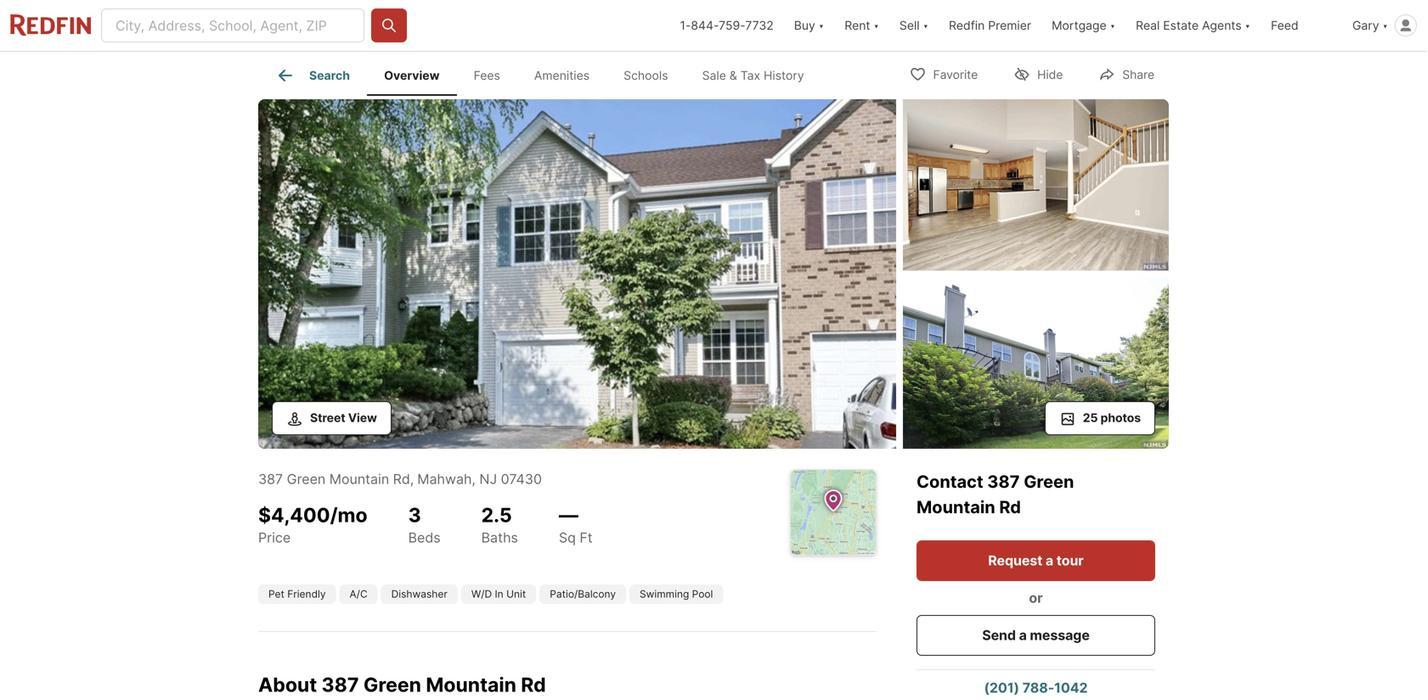 Task type: locate. For each thing, give the bounding box(es) containing it.
387 for 387 green mountain rd , mahwah , nj 07430
[[258, 471, 283, 488]]

, left nj
[[472, 471, 476, 488]]

baths
[[481, 530, 518, 546]]

dishwasher
[[391, 589, 448, 601]]

sq
[[559, 530, 576, 547]]

2 horizontal spatial 387
[[987, 472, 1020, 493]]

7732
[[745, 18, 774, 33]]

1 horizontal spatial green
[[363, 674, 421, 697]]

0 vertical spatial mountain
[[329, 471, 389, 488]]

4 ▾ from the left
[[1110, 18, 1115, 33]]

mountain for 387 green mountain rd
[[917, 497, 995, 518]]

0 horizontal spatial green
[[287, 471, 326, 488]]

a
[[1046, 553, 1053, 570], [1019, 628, 1027, 644]]

2.5
[[481, 504, 512, 528]]

▾ right sell
[[923, 18, 928, 33]]

schools
[[624, 68, 668, 83]]

/mo
[[330, 504, 368, 528]]

tax
[[740, 68, 760, 83]]

1-844-759-7732 link
[[680, 18, 774, 33]]

sell
[[900, 18, 920, 33]]

6 ▾ from the left
[[1383, 18, 1388, 33]]

ft
[[580, 530, 593, 547]]

▾ right buy
[[819, 18, 824, 33]]

real estate agents ▾ button
[[1126, 0, 1261, 51]]

or
[[1029, 590, 1043, 607]]

premier
[[988, 18, 1031, 33]]

2 horizontal spatial rd
[[999, 497, 1021, 518]]

788-
[[1022, 680, 1054, 697]]

387 up $4,400
[[258, 471, 283, 488]]

tab list
[[258, 52, 835, 96]]

▾ right agents
[[1245, 18, 1250, 33]]

1 horizontal spatial ,
[[472, 471, 476, 488]]

▾
[[819, 18, 824, 33], [874, 18, 879, 33], [923, 18, 928, 33], [1110, 18, 1115, 33], [1245, 18, 1250, 33], [1383, 18, 1388, 33]]

send a message
[[982, 628, 1090, 644]]

mortgage ▾ button
[[1042, 0, 1126, 51]]

mahwah
[[417, 471, 472, 488]]

0 horizontal spatial rd
[[393, 471, 410, 488]]

a inside request a tour button
[[1046, 553, 1053, 570]]

0 vertical spatial rd
[[393, 471, 410, 488]]

green inside 387 green mountain rd
[[1024, 472, 1074, 493]]

amenities
[[534, 68, 590, 83]]

redfin premier
[[949, 18, 1031, 33]]

1 horizontal spatial mountain
[[426, 674, 516, 697]]

387
[[258, 471, 283, 488], [987, 472, 1020, 493], [322, 674, 359, 697]]

1 vertical spatial rd
[[999, 497, 1021, 518]]

image image
[[258, 99, 896, 449], [903, 99, 1169, 271], [903, 278, 1169, 449]]

387 right about
[[322, 674, 359, 697]]

1 horizontal spatial 387
[[322, 674, 359, 697]]

search link
[[275, 65, 350, 86]]

rd inside 387 green mountain rd
[[999, 497, 1021, 518]]

map entry image
[[791, 471, 876, 556]]

mountain for 387 green mountain rd , mahwah , nj 07430
[[329, 471, 389, 488]]

2 vertical spatial mountain
[[426, 674, 516, 697]]

1-844-759-7732
[[680, 18, 774, 33]]

— sq ft
[[559, 504, 593, 547]]

0 horizontal spatial ,
[[410, 471, 414, 488]]

,
[[410, 471, 414, 488], [472, 471, 476, 488]]

a right 'send'
[[1019, 628, 1027, 644]]

a inside send a message button
[[1019, 628, 1027, 644]]

request a tour
[[988, 553, 1084, 570]]

0 horizontal spatial 387
[[258, 471, 283, 488]]

(201) 788-1042 link
[[917, 671, 1155, 700]]

sell ▾ button
[[889, 0, 939, 51]]

844-
[[691, 18, 719, 33]]

387 inside 387 green mountain rd
[[987, 472, 1020, 493]]

▾ for sell ▾
[[923, 18, 928, 33]]

City, Address, School, Agent, ZIP search field
[[101, 8, 364, 42]]

2 horizontal spatial mountain
[[917, 497, 995, 518]]

beds
[[408, 530, 441, 546]]

2 horizontal spatial green
[[1024, 472, 1074, 493]]

swimming
[[640, 589, 689, 601]]

1 ▾ from the left
[[819, 18, 824, 33]]

real estate agents ▾ link
[[1136, 0, 1250, 51]]

sale & tax history
[[702, 68, 804, 83]]

hide
[[1037, 68, 1063, 82]]

, left mahwah on the bottom
[[410, 471, 414, 488]]

buy ▾
[[794, 18, 824, 33]]

pet
[[268, 589, 284, 601]]

▾ right gary
[[1383, 18, 1388, 33]]

1 vertical spatial a
[[1019, 628, 1027, 644]]

green
[[287, 471, 326, 488], [1024, 472, 1074, 493], [363, 674, 421, 697]]

25 photos button
[[1045, 402, 1155, 436]]

(201) 788-1042
[[984, 680, 1088, 697]]

$4,400 /mo price
[[258, 504, 368, 546]]

387 green mountain rd , mahwah , nj 07430
[[258, 471, 542, 488]]

1 horizontal spatial a
[[1046, 553, 1053, 570]]

▾ for rent ▾
[[874, 18, 879, 33]]

fees tab
[[457, 55, 517, 96]]

5 ▾ from the left
[[1245, 18, 1250, 33]]

0 horizontal spatial mountain
[[329, 471, 389, 488]]

2 vertical spatial rd
[[521, 674, 546, 697]]

▾ right rent
[[874, 18, 879, 33]]

overview
[[384, 68, 440, 83]]

1 vertical spatial mountain
[[917, 497, 995, 518]]

▾ for mortgage ▾
[[1110, 18, 1115, 33]]

0 vertical spatial a
[[1046, 553, 1053, 570]]

2 ▾ from the left
[[874, 18, 879, 33]]

redfin
[[949, 18, 985, 33]]

overview tab
[[367, 55, 457, 96]]

rent ▾ button
[[834, 0, 889, 51]]

rent ▾
[[845, 18, 879, 33]]

a left tour
[[1046, 553, 1053, 570]]

nj
[[479, 471, 497, 488]]

submit search image
[[381, 17, 398, 34]]

3 ▾ from the left
[[923, 18, 928, 33]]

real estate agents ▾
[[1136, 18, 1250, 33]]

favorite button
[[895, 56, 992, 91]]

feed
[[1271, 18, 1299, 33]]

share
[[1122, 68, 1154, 82]]

▾ right mortgage on the top of page
[[1110, 18, 1115, 33]]

w/d in unit
[[471, 589, 526, 601]]

387 up "request"
[[987, 472, 1020, 493]]

pet friendly
[[268, 589, 326, 601]]

rd
[[393, 471, 410, 488], [999, 497, 1021, 518], [521, 674, 546, 697]]

in
[[495, 589, 503, 601]]

hide button
[[999, 56, 1077, 91]]

0 horizontal spatial a
[[1019, 628, 1027, 644]]

387 for 387 green mountain rd
[[987, 472, 1020, 493]]

mountain inside 387 green mountain rd
[[917, 497, 995, 518]]

green for 387 green mountain rd
[[1024, 472, 1074, 493]]

swimming pool
[[640, 589, 713, 601]]



Task type: vqa. For each thing, say whether or not it's contained in the screenshot.
middle Rd
yes



Task type: describe. For each thing, give the bounding box(es) containing it.
a for request
[[1046, 553, 1053, 570]]

amenities tab
[[517, 55, 607, 96]]

green for 387 green mountain rd , mahwah , nj 07430
[[287, 471, 326, 488]]

street view button
[[272, 402, 391, 436]]

redfin premier button
[[939, 0, 1042, 51]]

share button
[[1084, 56, 1169, 91]]

fees
[[474, 68, 500, 83]]

real
[[1136, 18, 1160, 33]]

buy ▾ button
[[794, 0, 824, 51]]

759-
[[719, 18, 745, 33]]

request
[[988, 553, 1043, 570]]

pool
[[692, 589, 713, 601]]

view
[[348, 411, 377, 426]]

friendly
[[287, 589, 326, 601]]

rent
[[845, 18, 870, 33]]

mortgage ▾
[[1052, 18, 1115, 33]]

2.5 baths
[[481, 504, 518, 546]]

mortgage ▾ button
[[1052, 0, 1115, 51]]

message
[[1030, 628, 1090, 644]]

2 , from the left
[[472, 471, 476, 488]]

street
[[310, 411, 345, 426]]

sale
[[702, 68, 726, 83]]

buy ▾ button
[[784, 0, 834, 51]]

(201) 788-1042 button
[[917, 671, 1155, 700]]

request a tour button
[[917, 541, 1155, 582]]

&
[[730, 68, 737, 83]]

tour
[[1056, 553, 1084, 570]]

street view
[[310, 411, 377, 426]]

buy
[[794, 18, 815, 33]]

estate
[[1163, 18, 1199, 33]]

favorite
[[933, 68, 978, 82]]

patio/balcony
[[550, 589, 616, 601]]

rd for 387 green mountain rd
[[999, 497, 1021, 518]]

3 beds
[[408, 504, 441, 546]]

agents
[[1202, 18, 1242, 33]]

price
[[258, 530, 291, 546]]

rd for 387 green mountain rd , mahwah , nj 07430
[[393, 471, 410, 488]]

rent ▾ button
[[845, 0, 879, 51]]

schools tab
[[607, 55, 685, 96]]

send
[[982, 628, 1016, 644]]

$4,400
[[258, 504, 330, 528]]

1-
[[680, 18, 691, 33]]

gary ▾
[[1352, 18, 1388, 33]]

3
[[408, 504, 421, 528]]

sell ▾ button
[[900, 0, 928, 51]]

1 , from the left
[[410, 471, 414, 488]]

▾ inside dropdown button
[[1245, 18, 1250, 33]]

about 387 green mountain rd
[[258, 674, 546, 697]]

feed button
[[1261, 0, 1342, 51]]

w/d
[[471, 589, 492, 601]]

(201)
[[984, 680, 1019, 697]]

history
[[764, 68, 804, 83]]

gary
[[1352, 18, 1379, 33]]

contact
[[917, 472, 987, 493]]

▾ for gary ▾
[[1383, 18, 1388, 33]]

25 photos
[[1083, 411, 1141, 426]]

search
[[309, 68, 350, 83]]

▾ for buy ▾
[[819, 18, 824, 33]]

25
[[1083, 411, 1098, 426]]

mortgage
[[1052, 18, 1107, 33]]

1 horizontal spatial rd
[[521, 674, 546, 697]]

a/c
[[350, 589, 368, 601]]

sale & tax history tab
[[685, 55, 821, 96]]

about
[[258, 674, 317, 697]]

tab list containing search
[[258, 52, 835, 96]]

—
[[559, 504, 578, 528]]

07430
[[501, 471, 542, 488]]

a for send
[[1019, 628, 1027, 644]]

unit
[[506, 589, 526, 601]]

photos
[[1101, 411, 1141, 426]]

387 green mountain rd
[[917, 472, 1074, 518]]

1042
[[1054, 680, 1088, 697]]



